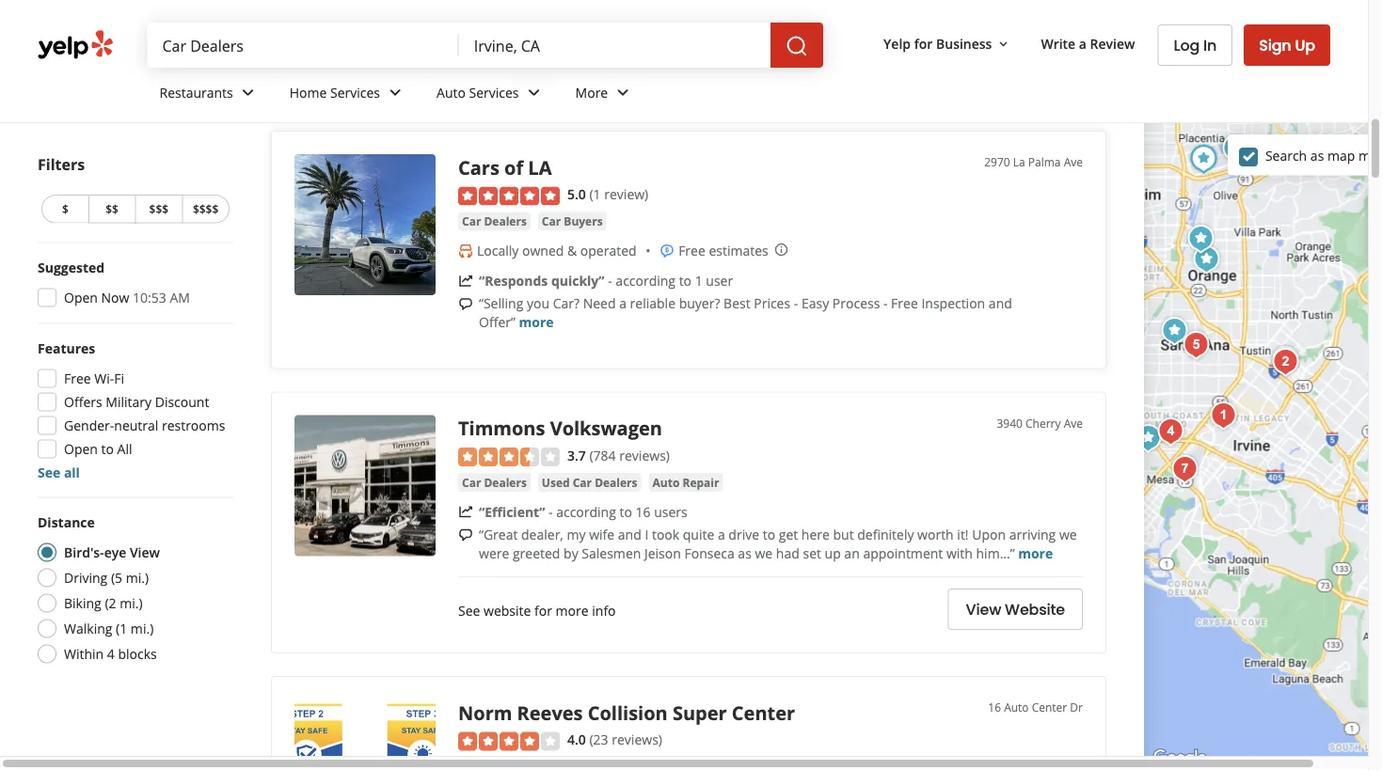 Task type: vqa. For each thing, say whether or not it's contained in the screenshot.
"business categories" element
yes



Task type: describe. For each thing, give the bounding box(es) containing it.
drive
[[729, 526, 759, 543]]

eye
[[104, 544, 126, 562]]

buyer?
[[679, 295, 720, 312]]

&
[[567, 242, 577, 260]]

auto repair button
[[649, 473, 723, 492]]

up
[[1295, 34, 1315, 56]]

were
[[479, 544, 509, 562]]

used car dealers link
[[538, 473, 641, 492]]

3940
[[997, 416, 1023, 431]]

2 horizontal spatial auto
[[1004, 700, 1029, 716]]

walking (1 mi.)
[[64, 620, 154, 638]]

see all button
[[38, 464, 80, 482]]

"great
[[479, 526, 518, 543]]

users
[[654, 503, 688, 521]]

free inside "selling you car? need a reliable buyer? best prices - easy process - free inspection and offer"
[[891, 295, 918, 312]]

view website link
[[948, 589, 1083, 630]]

info
[[592, 602, 616, 620]]

my
[[567, 526, 586, 543]]

website
[[484, 602, 531, 620]]

car dealers button for timmons
[[458, 473, 531, 492]]

2 center from the left
[[1032, 700, 1067, 716]]

owned
[[522, 242, 564, 260]]

to inside "great dealer, my wife and i took quite a drive to get here but definitely worth it! upon arriving we were greeted by salesmen jeison fonseca as we had set up an appointment with him…"
[[763, 526, 775, 543]]

norm reeves collision super center link
[[458, 700, 795, 726]]

for inside button
[[914, 34, 933, 52]]

cars
[[458, 155, 499, 180]]

write a review
[[1041, 34, 1135, 52]]

to left 1 at top right
[[679, 272, 692, 290]]

24 chevron down v2 image for home services
[[384, 81, 406, 104]]

get
[[779, 526, 798, 543]]

0 horizontal spatial we
[[755, 544, 773, 562]]

greeted
[[513, 544, 560, 562]]

locally owned & operated
[[477, 242, 637, 260]]

reliable
[[630, 295, 676, 312]]

24 chevron down v2 image for more
[[612, 81, 634, 104]]

review)
[[604, 186, 649, 203]]

4.0
[[567, 731, 586, 749]]

free estimates
[[679, 242, 768, 260]]

car dealers for timmons
[[462, 475, 527, 490]]

search image
[[786, 35, 808, 57]]

california beemers teslers image
[[1109, 420, 1146, 457]]

reeves
[[517, 700, 583, 726]]

- left easy
[[794, 295, 798, 312]]

auto services
[[437, 83, 519, 101]]

dealer,
[[521, 526, 563, 543]]

la
[[528, 155, 552, 180]]

search as map mov
[[1265, 147, 1382, 164]]

16 locally owned v2 image
[[458, 244, 473, 259]]

set
[[803, 544, 821, 562]]

"efficient"
[[479, 503, 545, 521]]

la
[[1013, 155, 1025, 170]]

auto for auto repair
[[653, 475, 680, 490]]

view inside option group
[[130, 544, 160, 562]]

home
[[290, 83, 327, 101]]

wi-
[[94, 370, 114, 388]]

free wi-fi
[[64, 370, 124, 388]]

option group containing distance
[[32, 513, 233, 669]]

see website for more info
[[458, 602, 616, 620]]

restrooms
[[162, 417, 225, 435]]

16 chevron down v2 image
[[996, 37, 1011, 52]]

to up salesmen
[[620, 503, 632, 521]]

16 speech v2 image
[[458, 297, 473, 312]]

the car store image
[[1178, 326, 1215, 364]]

quite
[[683, 526, 714, 543]]

0 vertical spatial 16
[[636, 503, 651, 521]]

1 vertical spatial according
[[556, 503, 616, 521]]

- up dealer,
[[549, 503, 553, 521]]

driving
[[64, 569, 108, 587]]

fi
[[114, 370, 124, 388]]

$ button
[[41, 195, 88, 223]]

car buyers
[[542, 214, 603, 229]]

group containing suggested
[[32, 258, 233, 313]]

tustin mazda image
[[1267, 342, 1305, 379]]

free for free estimates
[[679, 242, 705, 260]]

"great dealer, my wife and i took quite a drive to get here but definitely worth it! upon arriving we were greeted by salesmen jeison fonseca as we had set up an appointment with him…"
[[479, 526, 1077, 562]]

24 chevron down v2 image for restaurants
[[237, 81, 259, 104]]

24 chevron down v2 image for auto services
[[523, 81, 545, 104]]

biking (2 mi.)
[[64, 595, 143, 613]]

cars of la image
[[295, 155, 436, 296]]

16 free estimates v2 image
[[660, 244, 675, 259]]

used car dealers button
[[538, 473, 641, 492]]

4
[[107, 645, 115, 663]]

open for open now 10:53 am
[[64, 289, 98, 307]]

i
[[645, 526, 649, 543]]

an
[[844, 544, 860, 562]]

car dealers for cars
[[462, 214, 527, 229]]

yelp
[[884, 34, 911, 52]]

clear choice auto image
[[1166, 451, 1204, 488]]

car buyers button
[[538, 212, 606, 231]]

open for open to all
[[64, 440, 98, 458]]

"responds
[[479, 272, 548, 290]]

website
[[1005, 599, 1065, 621]]

within 4 blocks
[[64, 645, 157, 663]]

1 ave from the top
[[1064, 155, 1083, 170]]

4.0 (23 reviews)
[[567, 731, 662, 749]]

"selling
[[479, 295, 523, 312]]

mi.) for walking (1 mi.)
[[131, 620, 154, 638]]

(784
[[589, 447, 616, 464]]

reviews) for volkswagen
[[619, 447, 670, 464]]

3.7
[[567, 447, 586, 464]]

open now 10:53 am
[[64, 289, 190, 307]]

auto repair
[[653, 475, 719, 490]]

free for free wi-fi
[[64, 370, 91, 388]]

3940 cherry ave
[[997, 416, 1083, 431]]

0 vertical spatial we
[[1059, 526, 1077, 543]]

car?
[[553, 295, 580, 312]]

now
[[101, 289, 129, 307]]

jp motors image
[[1156, 312, 1194, 350]]

1 horizontal spatial more
[[556, 602, 589, 620]]

mi.) for biking (2 mi.)
[[120, 595, 143, 613]]

services for auto services
[[469, 83, 519, 101]]

restaurants link
[[144, 68, 274, 122]]

volkswagen
[[550, 416, 662, 441]]

business categories element
[[144, 68, 1330, 122]]

inspection
[[922, 295, 985, 312]]

Near text field
[[474, 35, 756, 56]]

write
[[1041, 34, 1076, 52]]

car for car dealers link for cars
[[462, 214, 481, 229]]

all
[[64, 464, 80, 482]]

1 center from the left
[[732, 700, 795, 726]]

car dealers link for timmons
[[458, 473, 531, 492]]

more for volkswagen
[[1018, 544, 1053, 562]]

search
[[1265, 147, 1307, 164]]

to inside group
[[101, 440, 114, 458]]

it!
[[957, 526, 969, 543]]

spirit auto concepts image
[[1130, 420, 1167, 457]]

sign up
[[1259, 34, 1315, 56]]

2970
[[984, 155, 1010, 170]]

neutral
[[114, 417, 158, 435]]

more link
[[560, 68, 649, 122]]

car buyers link
[[538, 212, 606, 231]]

cars of la link
[[458, 155, 552, 180]]



Task type: locate. For each thing, give the bounding box(es) containing it.
car dealers link for cars
[[458, 212, 531, 231]]

0 horizontal spatial 24 chevron down v2 image
[[384, 81, 406, 104]]

none field find
[[162, 35, 444, 56]]

1 group from the top
[[32, 258, 233, 313]]

1
[[695, 272, 703, 290]]

a inside "selling you car? need a reliable buyer? best prices - easy process - free inspection and offer"
[[619, 295, 627, 312]]

1 vertical spatial car dealers button
[[458, 473, 531, 492]]

dealers down 5 star rating image
[[484, 214, 527, 229]]

0 horizontal spatial auto
[[437, 83, 466, 101]]

2 ave from the top
[[1064, 416, 1083, 431]]

cars of la image
[[1185, 140, 1223, 178]]

dealers for cars
[[484, 214, 527, 229]]

car up 16 locally owned v2 image
[[462, 214, 481, 229]]

more for of
[[519, 313, 554, 331]]

1 horizontal spatial and
[[989, 295, 1012, 312]]

1 horizontal spatial 16
[[988, 700, 1001, 716]]

more link for volkswagen
[[1018, 544, 1053, 562]]

prices
[[754, 295, 790, 312]]

see left the all at the bottom of page
[[38, 464, 60, 482]]

open down gender-
[[64, 440, 98, 458]]

mi.) for driving (5 mi.)
[[126, 569, 149, 587]]

2 horizontal spatial more
[[1018, 544, 1053, 562]]

for right website
[[534, 602, 552, 620]]

yelp for business
[[884, 34, 992, 52]]

1 vertical spatial see
[[458, 602, 480, 620]]

center right super
[[732, 700, 795, 726]]

auto inside 'business categories' "element"
[[437, 83, 466, 101]]

more link for of
[[519, 313, 554, 331]]

biking
[[64, 595, 101, 613]]

0 vertical spatial (1
[[589, 186, 601, 203]]

view right eye
[[130, 544, 160, 562]]

offer"
[[479, 313, 515, 331]]

and
[[989, 295, 1012, 312], [618, 526, 641, 543]]

2 horizontal spatial free
[[891, 295, 918, 312]]

5.0
[[567, 186, 586, 203]]

sign
[[1259, 34, 1291, 56]]

1 horizontal spatial as
[[1311, 147, 1324, 164]]

according up the my
[[556, 503, 616, 521]]

1 horizontal spatial (1
[[589, 186, 601, 203]]

tustin toyota image
[[1267, 343, 1305, 381]]

dealers down "3.7 (784 reviews)" at the left bottom of the page
[[595, 475, 637, 490]]

1 vertical spatial and
[[618, 526, 641, 543]]

a
[[1079, 34, 1087, 52], [619, 295, 627, 312], [718, 526, 725, 543]]

user
[[706, 272, 733, 290]]

1 vertical spatial 16
[[988, 700, 1001, 716]]

auto connections image
[[1188, 241, 1226, 279]]

0 vertical spatial car dealers
[[462, 214, 527, 229]]

offers
[[64, 393, 102, 411]]

none field near
[[474, 35, 756, 56]]

quickly"
[[551, 272, 605, 290]]

(1 for walking
[[116, 620, 127, 638]]

0 horizontal spatial as
[[738, 544, 752, 562]]

more down you
[[519, 313, 554, 331]]

car dealers button down 3.7 star rating image at the left of the page
[[458, 473, 531, 492]]

to
[[679, 272, 692, 290], [101, 440, 114, 458], [620, 503, 632, 521], [763, 526, 775, 543]]

0 vertical spatial a
[[1079, 34, 1087, 52]]

- up need
[[608, 272, 612, 290]]

and inside "selling you car? need a reliable buyer? best prices - easy process - free inspection and offer"
[[989, 295, 1012, 312]]

(1 for 5.0
[[589, 186, 601, 203]]

1 vertical spatial (1
[[116, 620, 127, 638]]

suggested
[[38, 259, 105, 277]]

a inside "great dealer, my wife and i took quite a drive to get here but definitely worth it! upon arriving we were greeted by salesmen jeison fonseca as we had set up an appointment with him…"
[[718, 526, 725, 543]]

0 vertical spatial and
[[989, 295, 1012, 312]]

here
[[801, 526, 830, 543]]

reviews) down collision
[[612, 731, 662, 749]]

1 horizontal spatial we
[[1059, 526, 1077, 543]]

1 vertical spatial free
[[891, 295, 918, 312]]

16 trending v2 image
[[458, 274, 473, 289]]

upon
[[972, 526, 1006, 543]]

24 chevron down v2 image right the auto services
[[523, 81, 545, 104]]

free
[[679, 242, 705, 260], [891, 295, 918, 312], [64, 370, 91, 388]]

mi.) right (5 on the bottom left of the page
[[126, 569, 149, 587]]

1 vertical spatial car dealers link
[[458, 473, 531, 492]]

operated
[[580, 242, 637, 260]]

0 vertical spatial mi.)
[[126, 569, 149, 587]]

ave right the palma
[[1064, 155, 1083, 170]]

free inside group
[[64, 370, 91, 388]]

24 chevron down v2 image right restaurants
[[237, 81, 259, 104]]

open to all
[[64, 440, 132, 458]]

0 vertical spatial open
[[64, 289, 98, 307]]

1 horizontal spatial view
[[966, 599, 1001, 621]]

1 horizontal spatial a
[[718, 526, 725, 543]]

0 vertical spatial more link
[[519, 313, 554, 331]]

view left the website
[[966, 599, 1001, 621]]

auto left dr in the bottom of the page
[[1004, 700, 1029, 716]]

1 vertical spatial more
[[1018, 544, 1053, 562]]

and inside "great dealer, my wife and i took quite a drive to get here but definitely worth it! upon arriving we were greeted by salesmen jeison fonseca as we had set up an appointment with him…"
[[618, 526, 641, 543]]

according up 'reliable'
[[616, 272, 676, 290]]

group containing features
[[32, 339, 233, 482]]

more link down arriving
[[1018, 544, 1053, 562]]

fonseca
[[684, 544, 735, 562]]

open
[[64, 289, 98, 307], [64, 440, 98, 458]]

3.7 star rating image
[[458, 448, 560, 467]]

we left 'had'
[[755, 544, 773, 562]]

1 vertical spatial we
[[755, 544, 773, 562]]

gender-neutral restrooms
[[64, 417, 225, 435]]

car inside used car dealers button
[[573, 475, 592, 490]]

$
[[62, 201, 68, 217]]

more link
[[519, 313, 554, 331], [1018, 544, 1053, 562]]

business
[[936, 34, 992, 52]]

0 vertical spatial view
[[130, 544, 160, 562]]

4 star rating image
[[458, 732, 560, 751]]

estimates
[[709, 242, 768, 260]]

filters
[[38, 154, 85, 175]]

0 vertical spatial group
[[32, 258, 233, 313]]

and left i
[[618, 526, 641, 543]]

2 none field from the left
[[474, 35, 756, 56]]

car up locally owned & operated at the left top of the page
[[542, 214, 561, 229]]

0 horizontal spatial 24 chevron down v2 image
[[237, 81, 259, 104]]

"selling you car? need a reliable buyer? best prices - easy process - free inspection and offer"
[[479, 295, 1012, 331]]

1 vertical spatial ave
[[1064, 416, 1083, 431]]

cars of la
[[458, 155, 552, 180]]

1 car dealers button from the top
[[458, 212, 531, 231]]

car dealers down 5 star rating image
[[462, 214, 527, 229]]

services up the cars of la link
[[469, 83, 519, 101]]

see for see website for more info
[[458, 602, 480, 620]]

0 vertical spatial see
[[38, 464, 60, 482]]

0 horizontal spatial and
[[618, 526, 641, 543]]

1 horizontal spatial 24 chevron down v2 image
[[523, 81, 545, 104]]

24 chevron down v2 image inside home services link
[[384, 81, 406, 104]]

google image
[[1149, 746, 1211, 771]]

1 vertical spatial group
[[32, 339, 233, 482]]

driving (5 mi.)
[[64, 569, 149, 587]]

- right process
[[883, 295, 888, 312]]

timmons volkswagen link
[[458, 416, 662, 441]]

2 vertical spatial free
[[64, 370, 91, 388]]

features
[[38, 340, 95, 358]]

1 horizontal spatial center
[[1032, 700, 1067, 716]]

0 vertical spatial ave
[[1064, 155, 1083, 170]]

1 horizontal spatial free
[[679, 242, 705, 260]]

info icon image
[[774, 243, 789, 258], [774, 243, 789, 258]]

0 vertical spatial free
[[679, 242, 705, 260]]

0 vertical spatial car dealers button
[[458, 212, 531, 231]]

review
[[1090, 34, 1135, 52]]

1 vertical spatial mi.)
[[120, 595, 143, 613]]

0 vertical spatial for
[[914, 34, 933, 52]]

services right home
[[330, 83, 380, 101]]

by
[[564, 544, 578, 562]]

$$$
[[149, 201, 169, 217]]

24 chevron down v2 image inside more link
[[612, 81, 634, 104]]

1 horizontal spatial auto
[[653, 475, 680, 490]]

log in link
[[1158, 24, 1233, 66]]

reviews) for reeves
[[612, 731, 662, 749]]

0 vertical spatial as
[[1311, 147, 1324, 164]]

1 horizontal spatial more link
[[1018, 544, 1053, 562]]

1 vertical spatial car dealers
[[462, 475, 527, 490]]

2 car dealers link from the top
[[458, 473, 531, 492]]

as down drive
[[738, 544, 752, 562]]

2970 la palma ave
[[984, 155, 1083, 170]]

locally
[[477, 242, 519, 260]]

1 horizontal spatial 24 chevron down v2 image
[[612, 81, 634, 104]]

1 vertical spatial view
[[966, 599, 1001, 621]]

arriving
[[1009, 526, 1056, 543]]

car up 16 trending v2 image
[[462, 475, 481, 490]]

as left map
[[1311, 147, 1324, 164]]

0 horizontal spatial services
[[330, 83, 380, 101]]

0 vertical spatial car dealers link
[[458, 212, 531, 231]]

auto for auto services
[[437, 83, 466, 101]]

car dealers
[[462, 214, 527, 229], [462, 475, 527, 490]]

1 vertical spatial more link
[[1018, 544, 1053, 562]]

auto
[[437, 83, 466, 101], [653, 475, 680, 490], [1004, 700, 1029, 716]]

0 horizontal spatial more
[[519, 313, 554, 331]]

car dealers link down 5 star rating image
[[458, 212, 531, 231]]

view website
[[966, 599, 1065, 621]]

2 horizontal spatial a
[[1079, 34, 1087, 52]]

(1 right '5.0'
[[589, 186, 601, 203]]

auto up users
[[653, 475, 680, 490]]

2 vertical spatial mi.)
[[131, 620, 154, 638]]

10:53
[[133, 289, 166, 307]]

none field up home
[[162, 35, 444, 56]]

1 horizontal spatial none field
[[474, 35, 756, 56]]

2 car dealers button from the top
[[458, 473, 531, 492]]

0 vertical spatial more
[[519, 313, 554, 331]]

ave right cherry
[[1064, 416, 1083, 431]]

1 vertical spatial auto
[[653, 475, 680, 490]]

0 vertical spatial reviews)
[[619, 447, 670, 464]]

1 car dealers link from the top
[[458, 212, 531, 231]]

car inside car buyers button
[[542, 214, 561, 229]]

24 chevron down v2 image inside restaurants link
[[237, 81, 259, 104]]

1 24 chevron down v2 image from the left
[[237, 81, 259, 104]]

orange county auto wholesale image
[[1205, 397, 1242, 435]]

none field up more link
[[474, 35, 756, 56]]

0 horizontal spatial for
[[534, 602, 552, 620]]

auto inside button
[[653, 475, 680, 490]]

jeison
[[644, 544, 681, 562]]

wife
[[589, 526, 615, 543]]

car dealers down 3.7 star rating image at the left of the page
[[462, 475, 527, 490]]

services for home services
[[330, 83, 380, 101]]

1 vertical spatial reviews)
[[612, 731, 662, 749]]

None field
[[162, 35, 444, 56], [474, 35, 756, 56]]

more down arriving
[[1018, 544, 1053, 562]]

$$
[[106, 201, 119, 217]]

buyers
[[564, 214, 603, 229]]

car dealers link down 3.7 star rating image at the left of the page
[[458, 473, 531, 492]]

to left all
[[101, 440, 114, 458]]

walking
[[64, 620, 112, 638]]

2 24 chevron down v2 image from the left
[[612, 81, 634, 104]]

need
[[583, 295, 616, 312]]

1 vertical spatial open
[[64, 440, 98, 458]]

2 car dealers from the top
[[462, 475, 527, 490]]

0 horizontal spatial (1
[[116, 620, 127, 638]]

5.0 (1 review)
[[567, 186, 649, 203]]

up
[[825, 544, 841, 562]]

see for see all
[[38, 464, 60, 482]]

1 vertical spatial as
[[738, 544, 752, 562]]

see
[[38, 464, 60, 482], [458, 602, 480, 620]]

group
[[32, 258, 233, 313], [32, 339, 233, 482]]

we right arriving
[[1059, 526, 1077, 543]]

discount
[[155, 393, 209, 411]]

0 horizontal spatial center
[[732, 700, 795, 726]]

0 horizontal spatial view
[[130, 544, 160, 562]]

24 chevron down v2 image right the more
[[612, 81, 634, 104]]

2 group from the top
[[32, 339, 233, 482]]

2 vertical spatial auto
[[1004, 700, 1029, 716]]

mi.)
[[126, 569, 149, 587], [120, 595, 143, 613], [131, 620, 154, 638]]

had
[[776, 544, 800, 562]]

a right the 'write'
[[1079, 34, 1087, 52]]

free up "offers"
[[64, 370, 91, 388]]

car dealers button down 5 star rating image
[[458, 212, 531, 231]]

(1 inside option group
[[116, 620, 127, 638]]

(1 down "(2"
[[116, 620, 127, 638]]

0 horizontal spatial see
[[38, 464, 60, 482]]

free right process
[[891, 295, 918, 312]]

auto services link
[[422, 68, 560, 122]]

mi.) right "(2"
[[120, 595, 143, 613]]

1 horizontal spatial see
[[458, 602, 480, 620]]

took
[[652, 526, 679, 543]]

free right 16 free estimates v2 icon
[[679, 242, 705, 260]]

24 chevron down v2 image
[[384, 81, 406, 104], [523, 81, 545, 104]]

2 open from the top
[[64, 440, 98, 458]]

center left dr in the bottom of the page
[[1032, 700, 1067, 716]]

dealers inside button
[[595, 475, 637, 490]]

1 24 chevron down v2 image from the left
[[384, 81, 406, 104]]

bird's-
[[64, 544, 104, 562]]

am
[[170, 289, 190, 307]]

in
[[1203, 35, 1217, 56]]

16 auto center dr
[[988, 700, 1083, 716]]

16 trending v2 image
[[458, 505, 473, 520]]

oc autosource image
[[1152, 413, 1190, 451]]

car right used at bottom
[[573, 475, 592, 490]]

yelp for business button
[[876, 26, 1018, 60]]

dealers down 3.7 star rating image at the left of the page
[[484, 475, 527, 490]]

pennington's auto sales image
[[1182, 220, 1220, 258]]

16 up i
[[636, 503, 651, 521]]

16 left dr in the bottom of the page
[[988, 700, 1001, 716]]

2 24 chevron down v2 image from the left
[[523, 81, 545, 104]]

see left website
[[458, 602, 480, 620]]

as inside "great dealer, my wife and i took quite a drive to get here but definitely worth it! upon arriving we were greeted by salesmen jeison fonseca as we had set up an appointment with him…"
[[738, 544, 752, 562]]

auto up cars
[[437, 83, 466, 101]]

norm reeves collision super center
[[458, 700, 795, 726]]

2 services from the left
[[469, 83, 519, 101]]

1 open from the top
[[64, 289, 98, 307]]

home services link
[[274, 68, 422, 122]]

1 vertical spatial a
[[619, 295, 627, 312]]

1 none field from the left
[[162, 35, 444, 56]]

car for car buyers link
[[542, 214, 561, 229]]

24 chevron down v2 image
[[237, 81, 259, 104], [612, 81, 634, 104]]

car for timmons's car dealers link
[[462, 475, 481, 490]]

process
[[833, 295, 880, 312]]

mi.) up blocks
[[131, 620, 154, 638]]

0 vertical spatial auto
[[437, 83, 466, 101]]

1 vertical spatial for
[[534, 602, 552, 620]]

and right inspection
[[989, 295, 1012, 312]]

0 horizontal spatial none field
[[162, 35, 444, 56]]

timmons volkswagen image
[[295, 416, 436, 557]]

$$$$
[[193, 201, 219, 217]]

a right need
[[619, 295, 627, 312]]

1 horizontal spatial for
[[914, 34, 933, 52]]

best
[[724, 295, 750, 312]]

None search field
[[147, 23, 827, 68]]

0 horizontal spatial 16
[[636, 503, 651, 521]]

to left get
[[763, 526, 775, 543]]

services
[[330, 83, 380, 101], [469, 83, 519, 101]]

a up fonseca
[[718, 526, 725, 543]]

reviews) right the '(784'
[[619, 447, 670, 464]]

more link down you
[[519, 313, 554, 331]]

0 horizontal spatial more link
[[519, 313, 554, 331]]

dealers for timmons
[[484, 475, 527, 490]]

Find text field
[[162, 35, 444, 56]]

0 horizontal spatial free
[[64, 370, 91, 388]]

1 horizontal spatial services
[[469, 83, 519, 101]]

5 star rating image
[[458, 187, 560, 206]]

more
[[519, 313, 554, 331], [1018, 544, 1053, 562], [556, 602, 589, 620]]

more left info on the bottom of page
[[556, 602, 589, 620]]

log
[[1174, 35, 1200, 56]]

distance
[[38, 514, 95, 532]]

24 chevron down v2 image inside auto services link
[[523, 81, 545, 104]]

blackstar offroad image
[[1217, 130, 1255, 167]]

1 car dealers from the top
[[462, 214, 527, 229]]

$$$$ button
[[182, 195, 230, 223]]

dealers
[[484, 214, 527, 229], [484, 475, 527, 490], [595, 475, 637, 490]]

for right yelp
[[914, 34, 933, 52]]

2 vertical spatial more
[[556, 602, 589, 620]]

0 horizontal spatial a
[[619, 295, 627, 312]]

option group
[[32, 513, 233, 669]]

as
[[1311, 147, 1324, 164], [738, 544, 752, 562]]

map region
[[1083, 0, 1382, 771]]

1 services from the left
[[330, 83, 380, 101]]

3.7 (784 reviews)
[[567, 447, 670, 464]]

2 vertical spatial a
[[718, 526, 725, 543]]

auto repair link
[[649, 473, 723, 492]]

24 chevron down v2 image right home services
[[384, 81, 406, 104]]

norm
[[458, 700, 512, 726]]

open down suggested
[[64, 289, 98, 307]]

16 speech v2 image
[[458, 528, 473, 543]]

ave
[[1064, 155, 1083, 170], [1064, 416, 1083, 431]]

car dealers link
[[458, 212, 531, 231], [458, 473, 531, 492]]

0 vertical spatial according
[[616, 272, 676, 290]]

car dealers button for cars
[[458, 212, 531, 231]]



